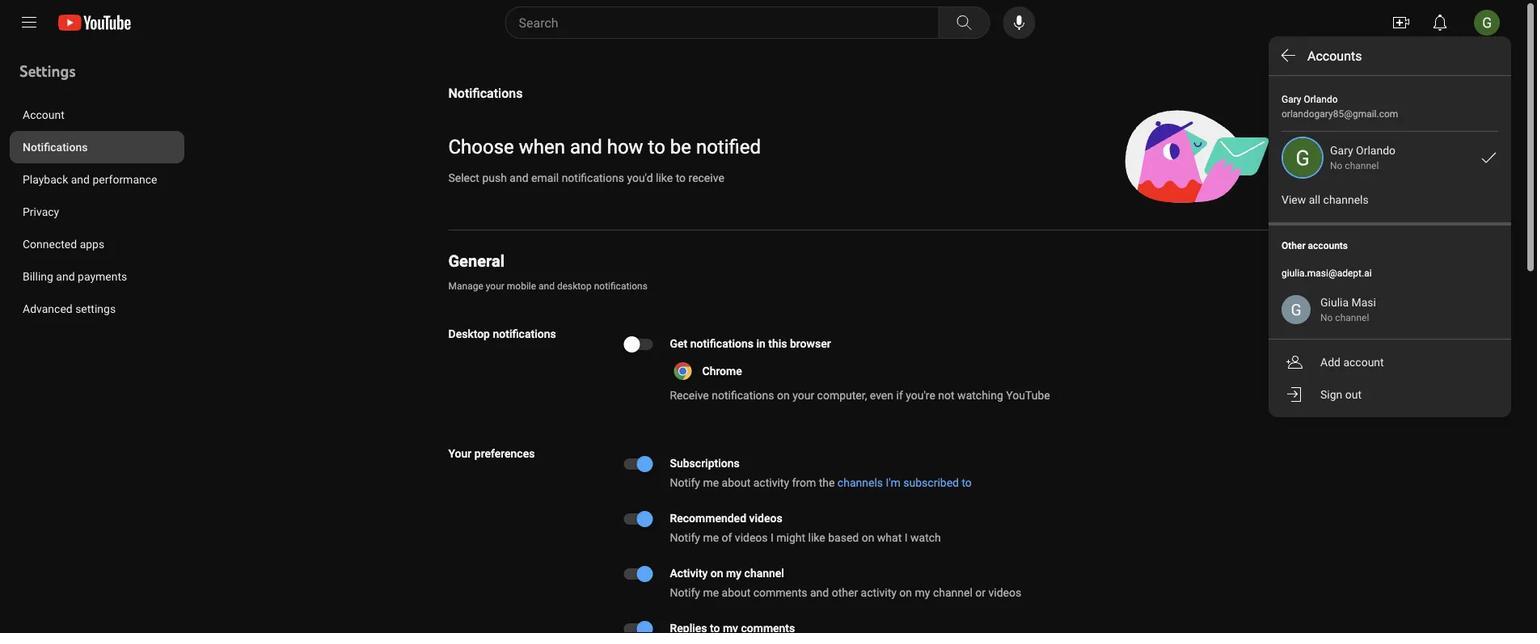 Task type: locate. For each thing, give the bounding box(es) containing it.
activity right 'other'
[[861, 586, 897, 599]]

how
[[607, 135, 643, 158]]

gary for gary orlando orlandogary85@gmail.com
[[1282, 94, 1301, 105]]

notifications down chrome
[[712, 388, 774, 402]]

notifications right desktop
[[594, 281, 648, 292]]

based
[[828, 531, 859, 544]]

0 vertical spatial like
[[656, 171, 673, 184]]

activity
[[670, 566, 708, 580]]

your
[[448, 447, 472, 460]]

advanced settings link
[[10, 293, 184, 325], [10, 293, 184, 325]]

activity left from
[[753, 476, 789, 489]]

giulia.masi@adept.ai link
[[1282, 266, 1372, 281]]

apps
[[80, 237, 104, 251]]

activity on my channel notify me about comments and other activity on my channel or videos
[[670, 566, 1021, 599]]

gary
[[1282, 94, 1301, 105], [1330, 144, 1353, 157]]

orlando for gary orlando no channel
[[1356, 144, 1396, 157]]

2 about from the top
[[722, 586, 751, 599]]

add
[[1320, 355, 1340, 369]]

billing and payments
[[23, 270, 127, 283]]

videos inside activity on my channel notify me about comments and other activity on my channel or videos
[[988, 586, 1021, 599]]

2 vertical spatial to
[[962, 476, 972, 489]]

0 horizontal spatial your
[[486, 281, 504, 292]]

to right subscribed on the bottom
[[962, 476, 972, 489]]

orlando inside gary orlando orlandogary85@gmail.com
[[1304, 94, 1338, 105]]

1 vertical spatial notify
[[670, 531, 700, 544]]

i
[[771, 531, 774, 544], [905, 531, 908, 544]]

1 vertical spatial me
[[703, 531, 719, 544]]

0 horizontal spatial orlando
[[1304, 94, 1338, 105]]

channels left i'm
[[838, 476, 883, 489]]

me inside the recommended videos notify me of videos i might like based on what i watch
[[703, 531, 719, 544]]

on left what
[[862, 531, 874, 544]]

channel
[[1345, 160, 1379, 171], [1335, 312, 1369, 323], [744, 566, 784, 580], [933, 586, 972, 599]]

0 horizontal spatial i
[[771, 531, 774, 544]]

1 horizontal spatial orlando
[[1356, 144, 1396, 157]]

on down what
[[899, 586, 912, 599]]

0 horizontal spatial channels
[[838, 476, 883, 489]]

gary inside gary orlando no channel
[[1330, 144, 1353, 157]]

channel up comments
[[744, 566, 784, 580]]

2 vertical spatial notify
[[670, 586, 700, 599]]

orlando
[[1304, 94, 1338, 105], [1356, 144, 1396, 157]]

gary inside gary orlando orlandogary85@gmail.com
[[1282, 94, 1301, 105]]

get notifications in this browser
[[670, 337, 831, 350]]

1 vertical spatial my
[[915, 586, 930, 599]]

your
[[486, 281, 504, 292], [792, 388, 814, 402]]

2 vertical spatial videos
[[988, 586, 1021, 599]]

i'm
[[886, 476, 901, 489]]

no inside giulia masi no channel
[[1320, 312, 1333, 323]]

no for gary orlando
[[1330, 160, 1342, 171]]

2 horizontal spatial to
[[962, 476, 972, 489]]

orlando down orlandogary85@gmail.com at the right top
[[1356, 144, 1396, 157]]

gary orlando option
[[1269, 129, 1511, 187]]

notify down activity
[[670, 586, 700, 599]]

performance
[[93, 173, 157, 186]]

might
[[776, 531, 805, 544]]

0 horizontal spatial activity
[[753, 476, 789, 489]]

0 vertical spatial orlando
[[1304, 94, 1338, 105]]

notify down subscriptions at the left bottom of page
[[670, 476, 700, 489]]

receive notifications on your computer, even if you're not watching youtube
[[670, 388, 1050, 402]]

about left comments
[[722, 586, 751, 599]]

1 horizontal spatial to
[[676, 171, 686, 184]]

no up view all channels
[[1330, 160, 1342, 171]]

like right you'd
[[656, 171, 673, 184]]

sign out link
[[1269, 378, 1511, 411], [1269, 378, 1511, 411]]

channels
[[1323, 193, 1369, 206], [838, 476, 883, 489]]

my down of
[[726, 566, 741, 580]]

videos up "might"
[[749, 511, 782, 525]]

0 vertical spatial activity
[[753, 476, 789, 489]]

videos right or
[[988, 586, 1021, 599]]

get
[[670, 337, 687, 350]]

to left the receive
[[676, 171, 686, 184]]

1 vertical spatial channels
[[838, 476, 883, 489]]

all
[[1309, 193, 1320, 206]]

account
[[23, 108, 65, 121]]

1 horizontal spatial i
[[905, 531, 908, 544]]

notifications link
[[10, 131, 184, 163], [10, 131, 184, 163]]

1 horizontal spatial your
[[792, 388, 814, 402]]

activity
[[753, 476, 789, 489], [861, 586, 897, 599]]

your left mobile
[[486, 281, 504, 292]]

orlando for gary orlando orlandogary85@gmail.com
[[1304, 94, 1338, 105]]

0 horizontal spatial my
[[726, 566, 741, 580]]

None search field
[[476, 6, 993, 39]]

computer,
[[817, 388, 867, 402]]

orlando inside gary orlando no channel
[[1356, 144, 1396, 157]]

advanced settings
[[23, 302, 116, 315]]

0 vertical spatial channels
[[1323, 193, 1369, 206]]

view all channels link
[[1269, 184, 1511, 216], [1269, 184, 1511, 216]]

videos right of
[[735, 531, 768, 544]]

even
[[870, 388, 893, 402]]

add account
[[1320, 355, 1384, 369]]

0 vertical spatial about
[[722, 476, 751, 489]]

notifications up the playback
[[23, 140, 88, 154]]

channel for on
[[744, 566, 784, 580]]

about down subscriptions at the left bottom of page
[[722, 476, 751, 489]]

1 vertical spatial to
[[676, 171, 686, 184]]

you'd
[[627, 171, 653, 184]]

my down watch
[[915, 586, 930, 599]]

channel down masi
[[1335, 312, 1369, 323]]

me down activity
[[703, 586, 719, 599]]

channels right all
[[1323, 193, 1369, 206]]

preferences
[[474, 447, 535, 460]]

1 vertical spatial activity
[[861, 586, 897, 599]]

1 vertical spatial about
[[722, 586, 751, 599]]

i left "might"
[[771, 531, 774, 544]]

0 vertical spatial videos
[[749, 511, 782, 525]]

no
[[1330, 160, 1342, 171], [1320, 312, 1333, 323]]

to
[[648, 135, 665, 158], [676, 171, 686, 184], [962, 476, 972, 489]]

0 vertical spatial gary
[[1282, 94, 1301, 105]]

you're
[[906, 388, 935, 402]]

3 me from the top
[[703, 586, 719, 599]]

channel inside gary orlando no channel
[[1345, 160, 1379, 171]]

me down subscriptions at the left bottom of page
[[703, 476, 719, 489]]

subscriptions notify me about activity from the channels i'm subscribed to
[[670, 456, 972, 489]]

like
[[656, 171, 673, 184], [808, 531, 825, 544]]

gary up orlandogary85@gmail.com at the right top
[[1282, 94, 1301, 105]]

choose
[[448, 135, 514, 158]]

notifications
[[448, 85, 523, 101], [23, 140, 88, 154]]

and left 'other'
[[810, 586, 829, 599]]

other accounts
[[1282, 240, 1348, 251]]

0 vertical spatial notify
[[670, 476, 700, 489]]

avatar image image
[[1474, 10, 1500, 36]]

1 about from the top
[[722, 476, 751, 489]]

watching
[[957, 388, 1003, 402]]

1 vertical spatial like
[[808, 531, 825, 544]]

recommended
[[670, 511, 746, 525]]

notifications up the choose
[[448, 85, 523, 101]]

recommended videos notify me of videos i might like based on what i watch
[[670, 511, 941, 544]]

no inside gary orlando no channel
[[1330, 160, 1342, 171]]

1 me from the top
[[703, 476, 719, 489]]

notifications up chrome
[[690, 337, 753, 350]]

0 horizontal spatial gary
[[1282, 94, 1301, 105]]

2 vertical spatial me
[[703, 586, 719, 599]]

when
[[519, 135, 565, 158]]

your preferences
[[448, 447, 535, 460]]

1 vertical spatial orlando
[[1356, 144, 1396, 157]]

channel inside giulia masi no channel
[[1335, 312, 1369, 323]]

0 vertical spatial no
[[1330, 160, 1342, 171]]

i right what
[[905, 531, 908, 544]]

no down giulia
[[1320, 312, 1333, 323]]

like right "might"
[[808, 531, 825, 544]]

1 horizontal spatial activity
[[861, 586, 897, 599]]

sign out
[[1320, 388, 1362, 401]]

2 me from the top
[[703, 531, 719, 544]]

3 notify from the top
[[670, 586, 700, 599]]

giulia.masi@adept.ai
[[1282, 268, 1372, 279]]

0 horizontal spatial like
[[656, 171, 673, 184]]

1 vertical spatial no
[[1320, 312, 1333, 323]]

me left of
[[703, 531, 719, 544]]

1 notify from the top
[[670, 476, 700, 489]]

0 vertical spatial notifications
[[448, 85, 523, 101]]

channel up view all channels
[[1345, 160, 1379, 171]]

to left be
[[648, 135, 665, 158]]

desktop notifications
[[448, 327, 556, 340]]

on inside the recommended videos notify me of videos i might like based on what i watch
[[862, 531, 874, 544]]

Search text field
[[519, 12, 935, 33]]

not
[[938, 388, 955, 402]]

1 horizontal spatial like
[[808, 531, 825, 544]]

your left computer,
[[792, 388, 814, 402]]

0 vertical spatial to
[[648, 135, 665, 158]]

notifications down mobile
[[493, 327, 556, 340]]

other
[[1282, 240, 1305, 251]]

connected
[[23, 237, 77, 251]]

2 notify from the top
[[670, 531, 700, 544]]

1 horizontal spatial notifications
[[448, 85, 523, 101]]

1 horizontal spatial gary
[[1330, 144, 1353, 157]]

0 vertical spatial me
[[703, 476, 719, 489]]

0 horizontal spatial notifications
[[23, 140, 88, 154]]

1 vertical spatial gary
[[1330, 144, 1353, 157]]

billing and payments link
[[10, 260, 184, 293], [10, 260, 184, 293]]

activity inside subscriptions notify me about activity from the channels i'm subscribed to
[[753, 476, 789, 489]]

channel left or
[[933, 586, 972, 599]]

notifications
[[562, 171, 624, 184], [594, 281, 648, 292], [493, 327, 556, 340], [690, 337, 753, 350], [712, 388, 774, 402]]

videos
[[749, 511, 782, 525], [735, 531, 768, 544], [988, 586, 1021, 599]]

and right billing
[[56, 270, 75, 283]]

privacy link
[[10, 196, 184, 228], [10, 196, 184, 228]]

on down this on the bottom of the page
[[777, 388, 790, 402]]

youtube
[[1006, 388, 1050, 402]]

orlando up orlandogary85@gmail.com at the right top
[[1304, 94, 1338, 105]]

on right activity
[[711, 566, 723, 580]]

out
[[1345, 388, 1362, 401]]

on
[[777, 388, 790, 402], [862, 531, 874, 544], [711, 566, 723, 580], [899, 586, 912, 599]]

and
[[570, 135, 602, 158], [510, 171, 528, 184], [71, 173, 90, 186], [56, 270, 75, 283], [539, 281, 555, 292], [810, 586, 829, 599]]

playback and performance link
[[10, 163, 184, 196], [10, 163, 184, 196]]

notify down recommended
[[670, 531, 700, 544]]

account
[[1343, 355, 1384, 369]]

giulia masi option
[[1269, 281, 1511, 339]]

gary down orlandogary85@gmail.com at the right top
[[1330, 144, 1353, 157]]



Task type: vqa. For each thing, say whether or not it's contained in the screenshot.
based
yes



Task type: describe. For each thing, give the bounding box(es) containing it.
notifications for get notifications in this browser
[[690, 337, 753, 350]]

sign
[[1320, 388, 1342, 401]]

about inside subscriptions notify me about activity from the channels i'm subscribed to
[[722, 476, 751, 489]]

and inside activity on my channel notify me about comments and other activity on my channel or videos
[[810, 586, 829, 599]]

or
[[975, 586, 986, 599]]

advanced
[[23, 302, 73, 315]]

and up select push and email notifications you'd like to receive
[[570, 135, 602, 158]]

in
[[756, 337, 766, 350]]

1 vertical spatial your
[[792, 388, 814, 402]]

giulia masi no channel
[[1320, 296, 1376, 323]]

general
[[448, 251, 504, 270]]

billing
[[23, 270, 53, 283]]

channel for orlando
[[1345, 160, 1379, 171]]

and right the playback
[[71, 173, 90, 186]]

gary for gary orlando no channel
[[1330, 144, 1353, 157]]

playback and performance
[[23, 173, 157, 186]]

receive
[[688, 171, 724, 184]]

to inside subscriptions notify me about activity from the channels i'm subscribed to
[[962, 476, 972, 489]]

0 vertical spatial my
[[726, 566, 741, 580]]

1 i from the left
[[771, 531, 774, 544]]

settings
[[75, 302, 116, 315]]

notify inside subscriptions notify me about activity from the channels i'm subscribed to
[[670, 476, 700, 489]]

this
[[768, 337, 787, 350]]

channels i'm subscribed to link
[[838, 475, 972, 491]]

subscriptions
[[670, 456, 740, 470]]

accounts
[[1308, 240, 1348, 251]]

1 horizontal spatial channels
[[1323, 193, 1369, 206]]

masi
[[1351, 296, 1376, 309]]

accounts
[[1307, 48, 1362, 63]]

me inside activity on my channel notify me about comments and other activity on my channel or videos
[[703, 586, 719, 599]]

browser
[[790, 337, 831, 350]]

gary orlando orlandogary85@gmail.com
[[1282, 94, 1398, 120]]

receive
[[670, 388, 709, 402]]

gary orlando no channel
[[1330, 144, 1396, 171]]

channel for masi
[[1335, 312, 1369, 323]]

orlandogary85@gmail.com
[[1282, 108, 1398, 120]]

push
[[482, 171, 507, 184]]

be
[[670, 135, 691, 158]]

notifications for desktop notifications
[[493, 327, 556, 340]]

about inside activity on my channel notify me about comments and other activity on my channel or videos
[[722, 586, 751, 599]]

and right push
[[510, 171, 528, 184]]

what
[[877, 531, 902, 544]]

choose when and how to be notified main content
[[0, 45, 1524, 633]]

the
[[819, 476, 835, 489]]

notify inside activity on my channel notify me about comments and other activity on my channel or videos
[[670, 586, 700, 599]]

select push and email notifications you'd like to receive
[[448, 171, 724, 184]]

mobile
[[507, 281, 536, 292]]

notifications down the "choose when and how to be notified"
[[562, 171, 624, 184]]

notifications for receive notifications on your computer, even if you're not watching youtube
[[712, 388, 774, 402]]

1 vertical spatial notifications
[[23, 140, 88, 154]]

view
[[1282, 193, 1306, 206]]

choose when and how to be notified
[[448, 135, 761, 158]]

notified
[[696, 135, 761, 158]]

notify inside the recommended videos notify me of videos i might like based on what i watch
[[670, 531, 700, 544]]

desktop
[[448, 327, 490, 340]]

privacy
[[23, 205, 59, 218]]

1 horizontal spatial my
[[915, 586, 930, 599]]

no for giulia masi
[[1320, 312, 1333, 323]]

of
[[722, 531, 732, 544]]

0 horizontal spatial to
[[648, 135, 665, 158]]

like inside the recommended videos notify me of videos i might like based on what i watch
[[808, 531, 825, 544]]

payments
[[78, 270, 127, 283]]

comments
[[753, 586, 807, 599]]

chrome
[[702, 364, 742, 378]]

activity inside activity on my channel notify me about comments and other activity on my channel or videos
[[861, 586, 897, 599]]

other
[[832, 586, 858, 599]]

watch
[[910, 531, 941, 544]]

select
[[448, 171, 479, 184]]

email
[[531, 171, 559, 184]]

and right mobile
[[539, 281, 555, 292]]

connected apps
[[23, 237, 104, 251]]

0 vertical spatial your
[[486, 281, 504, 292]]

subscribed
[[903, 476, 959, 489]]

if
[[896, 388, 903, 402]]

from
[[792, 476, 816, 489]]

manage your mobile and desktop notifications
[[448, 281, 648, 292]]

2 i from the left
[[905, 531, 908, 544]]

manage
[[448, 281, 483, 292]]

view all channels
[[1282, 193, 1369, 206]]

playback
[[23, 173, 68, 186]]

settings
[[19, 61, 76, 81]]

1 vertical spatial videos
[[735, 531, 768, 544]]

channels inside subscriptions notify me about activity from the channels i'm subscribed to
[[838, 476, 883, 489]]

me inside subscriptions notify me about activity from the channels i'm subscribed to
[[703, 476, 719, 489]]

desktop
[[557, 281, 592, 292]]

giulia
[[1320, 296, 1349, 309]]



